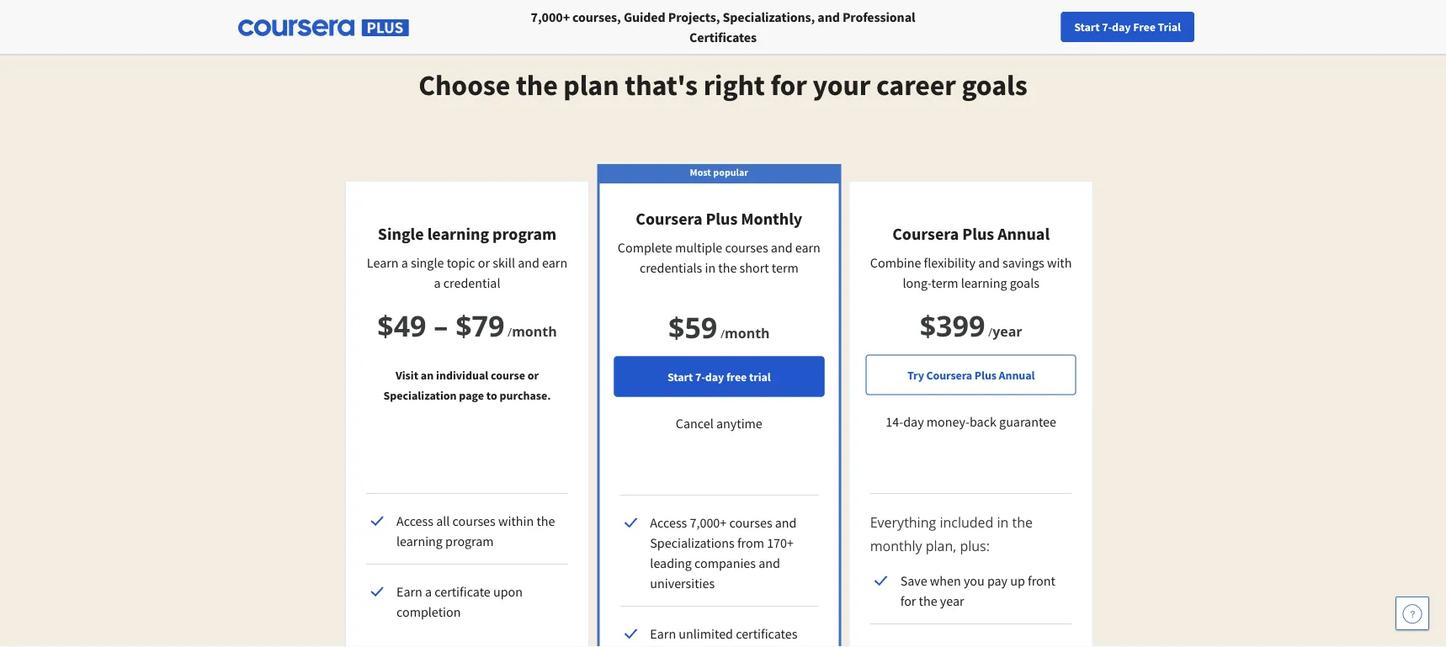 Task type: describe. For each thing, give the bounding box(es) containing it.
for inside save  when you pay up front for the year
[[901, 593, 917, 610]]

credential
[[444, 275, 501, 291]]

savings
[[1003, 254, 1045, 271]]

choose the plan that's right for your career goals
[[419, 67, 1028, 103]]

universities
[[650, 575, 715, 592]]

short
[[740, 259, 770, 276]]

to
[[487, 388, 498, 403]]

career
[[1161, 19, 1193, 35]]

find your new career
[[1088, 19, 1193, 35]]

everything
[[871, 514, 937, 532]]

and inside combine flexibility and savings with long-term learning goals
[[979, 254, 1000, 271]]

$79
[[456, 306, 505, 345]]

learn a single topic or skill and earn a credential
[[367, 254, 568, 291]]

learning inside combine flexibility and savings with long-term learning goals
[[962, 275, 1008, 291]]

170+
[[767, 535, 794, 552]]

topic
[[447, 254, 476, 271]]

/ for $399
[[989, 324, 993, 340]]

up
[[1011, 573, 1026, 590]]

cancel
[[676, 416, 714, 432]]

1 vertical spatial your
[[813, 67, 871, 103]]

plus for annual
[[963, 224, 995, 245]]

when
[[931, 573, 962, 590]]

single learning program
[[378, 224, 557, 245]]

specializations
[[650, 535, 735, 552]]

annual inside button
[[999, 368, 1035, 383]]

courses for multiple
[[726, 239, 769, 256]]

plan
[[564, 67, 620, 103]]

within
[[499, 513, 534, 530]]

save
[[901, 573, 928, 590]]

earn inside complete multiple courses and earn credentials in the short term
[[796, 239, 821, 256]]

save  when you pay up front for the year
[[901, 573, 1056, 610]]

professional
[[843, 8, 916, 25]]

skill
[[493, 254, 515, 271]]

pay
[[988, 573, 1008, 590]]

complete multiple courses and earn credentials in the short term
[[618, 239, 821, 276]]

coursera plus annual
[[893, 224, 1050, 245]]

flexibility
[[924, 254, 976, 271]]

completion
[[397, 604, 461, 621]]

free
[[1134, 19, 1156, 35]]

plus inside button
[[975, 368, 997, 383]]

projects,
[[669, 8, 720, 25]]

the inside access all courses within the learning program
[[537, 513, 555, 530]]

plan,
[[926, 537, 957, 555]]

course
[[491, 368, 525, 383]]

coursera inside button
[[927, 368, 973, 383]]

monthly
[[741, 208, 803, 230]]

0 vertical spatial annual
[[998, 224, 1050, 245]]

start 7-day free trial button
[[614, 357, 825, 397]]

and down 170+
[[759, 555, 781, 572]]

career
[[877, 67, 957, 103]]

visit
[[396, 368, 419, 383]]

single
[[378, 224, 424, 245]]

with
[[1048, 254, 1073, 271]]

coursera for coursera plus monthly
[[636, 208, 703, 230]]

included
[[940, 514, 994, 532]]

1 horizontal spatial day
[[904, 414, 924, 431]]

page
[[459, 388, 484, 403]]

courses,
[[573, 8, 621, 25]]

new
[[1137, 19, 1159, 35]]

term inside combine flexibility and savings with long-term learning goals
[[932, 275, 959, 291]]

in inside everything included in the monthly plan, plus:
[[998, 514, 1009, 532]]

single
[[411, 254, 444, 271]]

find your new career link
[[1079, 17, 1202, 38]]

guarantee
[[1000, 414, 1057, 431]]

leading
[[650, 555, 692, 572]]

7,000+ inside 7,000+ courses, guided projects, specializations, and professional certificates
[[531, 8, 570, 25]]

find
[[1088, 19, 1110, 35]]

from
[[738, 535, 765, 552]]

plus for monthly
[[706, 208, 738, 230]]

start 7-day free trial button
[[1061, 12, 1195, 42]]

7- for free
[[696, 369, 706, 384]]

goals for learning
[[1011, 275, 1040, 291]]

the inside save  when you pay up front for the year
[[919, 593, 938, 610]]

complete
[[618, 239, 673, 256]]

/ for $59
[[721, 326, 725, 342]]

$399
[[920, 306, 986, 345]]

cancel anytime
[[676, 416, 763, 432]]

free
[[727, 369, 747, 384]]

popular
[[714, 166, 749, 179]]

day for free
[[1113, 19, 1132, 35]]

$49
[[378, 306, 427, 345]]

plus:
[[961, 537, 990, 555]]

program inside access all courses within the learning program
[[446, 533, 494, 550]]

learning inside access all courses within the learning program
[[397, 533, 443, 550]]

combine flexibility and savings with long-term learning goals
[[871, 254, 1073, 291]]

year inside save  when you pay up front for the year
[[941, 593, 965, 610]]

or for topic
[[478, 254, 490, 271]]

certificate
[[435, 584, 491, 601]]

access for access all courses within the learning program
[[397, 513, 434, 530]]

courses for all
[[453, 513, 496, 530]]

specialization
[[384, 388, 457, 403]]

most
[[690, 166, 712, 179]]

2 horizontal spatial a
[[434, 275, 441, 291]]

purchase.
[[500, 388, 551, 403]]

$59
[[669, 307, 718, 347]]

all
[[436, 513, 450, 530]]



Task type: vqa. For each thing, say whether or not it's contained in the screenshot.
Business
no



Task type: locate. For each thing, give the bounding box(es) containing it.
most popular
[[690, 166, 749, 179]]

access inside access all courses within the learning program
[[397, 513, 434, 530]]

month up course
[[512, 322, 557, 340]]

the left short on the right top of the page
[[719, 259, 737, 276]]

7,000+ left courses,
[[531, 8, 570, 25]]

2 vertical spatial a
[[425, 584, 432, 601]]

in right included
[[998, 514, 1009, 532]]

courses up from
[[730, 515, 773, 531]]

7,000+ up specializations
[[690, 515, 727, 531]]

0 horizontal spatial or
[[478, 254, 490, 271]]

or inside visit an individual course or specialization page to purchase.
[[528, 368, 539, 383]]

–
[[434, 306, 448, 345]]

term inside complete multiple courses and earn credentials in the short term
[[772, 259, 799, 276]]

2 vertical spatial day
[[904, 414, 924, 431]]

1 vertical spatial day
[[706, 369, 725, 384]]

a right learn
[[402, 254, 408, 271]]

your inside find your new career link
[[1112, 19, 1134, 35]]

the
[[516, 67, 558, 103], [719, 259, 737, 276], [537, 513, 555, 530], [1013, 514, 1033, 532], [919, 593, 938, 610]]

learning
[[428, 224, 489, 245], [962, 275, 1008, 291], [397, 533, 443, 550]]

plus up multiple
[[706, 208, 738, 230]]

0 horizontal spatial day
[[706, 369, 725, 384]]

the right the within
[[537, 513, 555, 530]]

annual up guarantee
[[999, 368, 1035, 383]]

1 horizontal spatial earn
[[796, 239, 821, 256]]

try coursera plus annual
[[908, 368, 1035, 383]]

program down all
[[446, 533, 494, 550]]

trial
[[1159, 19, 1182, 35]]

2 horizontal spatial day
[[1113, 19, 1132, 35]]

in
[[705, 259, 716, 276], [998, 514, 1009, 532]]

everything included in the monthly plan, plus:
[[871, 514, 1033, 555]]

and inside the learn a single topic or skill and earn a credential
[[518, 254, 540, 271]]

earn inside the earn a certificate upon completion
[[397, 584, 423, 601]]

None search field
[[232, 11, 636, 44]]

courses inside access all courses within the learning program
[[453, 513, 496, 530]]

1 vertical spatial annual
[[999, 368, 1035, 383]]

courses
[[726, 239, 769, 256], [453, 513, 496, 530], [730, 515, 773, 531]]

a for certificate
[[425, 584, 432, 601]]

in inside complete multiple courses and earn credentials in the short term
[[705, 259, 716, 276]]

1 vertical spatial goals
[[1011, 275, 1040, 291]]

1 horizontal spatial in
[[998, 514, 1009, 532]]

/ inside '$49 – $79 / month'
[[508, 324, 512, 340]]

monthly
[[871, 537, 923, 555]]

learning down all
[[397, 533, 443, 550]]

access for access 7,000+ courses and specializations from 170+ leading companies and universities
[[650, 515, 688, 531]]

0 vertical spatial a
[[402, 254, 408, 271]]

learn
[[367, 254, 399, 271]]

access up specializations
[[650, 515, 688, 531]]

$399 / year
[[920, 306, 1023, 345]]

year down when
[[941, 593, 965, 610]]

courses inside access 7,000+ courses and specializations from 170+ leading companies and universities
[[730, 515, 773, 531]]

/
[[508, 324, 512, 340], [989, 324, 993, 340], [721, 326, 725, 342]]

coursera up complete at top left
[[636, 208, 703, 230]]

coursera plus image
[[238, 19, 409, 36]]

0 horizontal spatial for
[[771, 67, 808, 103]]

term right short on the right top of the page
[[772, 259, 799, 276]]

companies
[[695, 555, 756, 572]]

1 horizontal spatial 7-
[[1103, 19, 1113, 35]]

0 horizontal spatial term
[[772, 259, 799, 276]]

0 horizontal spatial month
[[512, 322, 557, 340]]

1 vertical spatial or
[[528, 368, 539, 383]]

coursera
[[636, 208, 703, 230], [893, 224, 960, 245], [927, 368, 973, 383]]

0 horizontal spatial a
[[402, 254, 408, 271]]

/ inside $59 / month
[[721, 326, 725, 342]]

/ right $59
[[721, 326, 725, 342]]

0 vertical spatial 7-
[[1103, 19, 1113, 35]]

earn for $59
[[650, 626, 676, 643]]

month up free
[[725, 324, 770, 342]]

earn a certificate upon completion
[[397, 584, 523, 621]]

individual
[[436, 368, 489, 383]]

earn inside the learn a single topic or skill and earn a credential
[[542, 254, 568, 271]]

0 horizontal spatial /
[[508, 324, 512, 340]]

1 vertical spatial learning
[[962, 275, 1008, 291]]

or up purchase.
[[528, 368, 539, 383]]

courses inside complete multiple courses and earn credentials in the short term
[[726, 239, 769, 256]]

7- for free
[[1103, 19, 1113, 35]]

$59 / month
[[669, 307, 770, 347]]

try
[[908, 368, 925, 383]]

0 vertical spatial or
[[478, 254, 490, 271]]

the down save
[[919, 593, 938, 610]]

a
[[402, 254, 408, 271], [434, 275, 441, 291], [425, 584, 432, 601]]

year right $399
[[993, 322, 1023, 340]]

day for free
[[706, 369, 725, 384]]

1 vertical spatial earn
[[650, 626, 676, 643]]

0 vertical spatial earn
[[397, 584, 423, 601]]

for right right
[[771, 67, 808, 103]]

$49 – $79 / month
[[378, 306, 557, 345]]

help center image
[[1403, 604, 1423, 624]]

and up 170+
[[776, 515, 797, 531]]

1 vertical spatial a
[[434, 275, 441, 291]]

0 horizontal spatial earn
[[397, 584, 423, 601]]

and down monthly at the top of page
[[771, 239, 793, 256]]

0 vertical spatial start
[[1075, 19, 1100, 35]]

plus up combine flexibility and savings with long-term learning goals
[[963, 224, 995, 245]]

0 horizontal spatial access
[[397, 513, 434, 530]]

/ right $79
[[508, 324, 512, 340]]

1 vertical spatial 7,000+
[[690, 515, 727, 531]]

1 horizontal spatial your
[[1112, 19, 1134, 35]]

coursera for coursera plus annual
[[893, 224, 960, 245]]

1 horizontal spatial /
[[721, 326, 725, 342]]

1 horizontal spatial or
[[528, 368, 539, 383]]

back
[[970, 414, 997, 431]]

courses right all
[[453, 513, 496, 530]]

choose
[[419, 67, 511, 103]]

combine
[[871, 254, 922, 271]]

for
[[771, 67, 808, 103], [901, 593, 917, 610]]

start 7-day free trial
[[668, 369, 771, 384]]

start for start 7-day free trial
[[1075, 19, 1100, 35]]

visit an individual course or specialization page to purchase.
[[384, 368, 551, 403]]

month inside $59 / month
[[725, 324, 770, 342]]

upon
[[494, 584, 523, 601]]

right
[[704, 67, 765, 103]]

1 horizontal spatial access
[[650, 515, 688, 531]]

1 horizontal spatial 7,000+
[[690, 515, 727, 531]]

1 horizontal spatial earn
[[650, 626, 676, 643]]

or for course
[[528, 368, 539, 383]]

a for single
[[402, 254, 408, 271]]

access left all
[[397, 513, 434, 530]]

0 vertical spatial year
[[993, 322, 1023, 340]]

0 horizontal spatial earn
[[542, 254, 568, 271]]

a inside the earn a certificate upon completion
[[425, 584, 432, 601]]

and inside 7,000+ courses, guided projects, specializations, and professional certificates
[[818, 8, 840, 25]]

access all courses within the learning program
[[397, 513, 555, 550]]

or inside the learn a single topic or skill and earn a credential
[[478, 254, 490, 271]]

7-
[[1103, 19, 1113, 35], [696, 369, 706, 384]]

an
[[421, 368, 434, 383]]

courses for 7,000+
[[730, 515, 773, 531]]

annual up savings
[[998, 224, 1050, 245]]

14-
[[886, 414, 904, 431]]

the inside complete multiple courses and earn credentials in the short term
[[719, 259, 737, 276]]

start for start 7-day free trial
[[668, 369, 693, 384]]

and right skill
[[518, 254, 540, 271]]

the right included
[[1013, 514, 1033, 532]]

or
[[478, 254, 490, 271], [528, 368, 539, 383]]

and down coursera plus annual in the right top of the page
[[979, 254, 1000, 271]]

the left plan
[[516, 67, 558, 103]]

/ right $399
[[989, 324, 993, 340]]

coursera plus monthly
[[636, 208, 803, 230]]

1 vertical spatial for
[[901, 593, 917, 610]]

1 vertical spatial program
[[446, 533, 494, 550]]

a up completion
[[425, 584, 432, 601]]

7,000+
[[531, 8, 570, 25], [690, 515, 727, 531]]

long-
[[903, 275, 932, 291]]

or left skill
[[478, 254, 490, 271]]

0 horizontal spatial 7,000+
[[531, 8, 570, 25]]

2 horizontal spatial /
[[989, 324, 993, 340]]

1 vertical spatial start
[[668, 369, 693, 384]]

learning up the topic
[[428, 224, 489, 245]]

start 7-day free trial
[[1075, 19, 1182, 35]]

earn for $49
[[397, 584, 423, 601]]

and left professional
[[818, 8, 840, 25]]

access inside access 7,000+ courses and specializations from 170+ leading companies and universities
[[650, 515, 688, 531]]

certificates
[[736, 626, 798, 643]]

0 vertical spatial program
[[493, 224, 557, 245]]

0 vertical spatial day
[[1113, 19, 1132, 35]]

money-
[[927, 414, 970, 431]]

7,000+ courses, guided projects, specializations, and professional certificates
[[531, 8, 916, 45]]

the inside everything included in the monthly plan, plus:
[[1013, 514, 1033, 532]]

certificates
[[690, 29, 757, 45]]

year inside $399 / year
[[993, 322, 1023, 340]]

0 vertical spatial in
[[705, 259, 716, 276]]

1 vertical spatial 7-
[[696, 369, 706, 384]]

0 vertical spatial goals
[[962, 67, 1028, 103]]

0 horizontal spatial 7-
[[696, 369, 706, 384]]

1 horizontal spatial for
[[901, 593, 917, 610]]

you
[[964, 573, 985, 590]]

goals inside combine flexibility and savings with long-term learning goals
[[1011, 275, 1040, 291]]

coursera up the flexibility
[[893, 224, 960, 245]]

program up skill
[[493, 224, 557, 245]]

unlimited
[[679, 626, 734, 643]]

trial
[[750, 369, 771, 384]]

goals for career
[[962, 67, 1028, 103]]

7,000+ inside access 7,000+ courses and specializations from 170+ leading companies and universities
[[690, 515, 727, 531]]

annual
[[998, 224, 1050, 245], [999, 368, 1035, 383]]

1 horizontal spatial year
[[993, 322, 1023, 340]]

0 horizontal spatial your
[[813, 67, 871, 103]]

in down multiple
[[705, 259, 716, 276]]

earn up completion
[[397, 584, 423, 601]]

day
[[1113, 19, 1132, 35], [706, 369, 725, 384], [904, 414, 924, 431]]

earn left the unlimited
[[650, 626, 676, 643]]

courses up short on the right top of the page
[[726, 239, 769, 256]]

anytime
[[717, 416, 763, 432]]

1 horizontal spatial month
[[725, 324, 770, 342]]

14-day money-back guarantee
[[886, 414, 1057, 431]]

0 horizontal spatial start
[[668, 369, 693, 384]]

0 horizontal spatial in
[[705, 259, 716, 276]]

0 vertical spatial learning
[[428, 224, 489, 245]]

goals right career
[[962, 67, 1028, 103]]

learning down the flexibility
[[962, 275, 1008, 291]]

month inside '$49 – $79 / month'
[[512, 322, 557, 340]]

1 horizontal spatial start
[[1075, 19, 1100, 35]]

1 horizontal spatial a
[[425, 584, 432, 601]]

month
[[512, 322, 557, 340], [725, 324, 770, 342]]

0 vertical spatial for
[[771, 67, 808, 103]]

earn down monthly at the top of page
[[796, 239, 821, 256]]

and inside complete multiple courses and earn credentials in the short term
[[771, 239, 793, 256]]

/ inside $399 / year
[[989, 324, 993, 340]]

year
[[993, 322, 1023, 340], [941, 593, 965, 610]]

0 vertical spatial 7,000+
[[531, 8, 570, 25]]

term down the flexibility
[[932, 275, 959, 291]]

that's
[[625, 67, 698, 103]]

a down single
[[434, 275, 441, 291]]

2 vertical spatial learning
[[397, 533, 443, 550]]

1 horizontal spatial term
[[932, 275, 959, 291]]

goals down savings
[[1011, 275, 1040, 291]]

and
[[818, 8, 840, 25], [771, 239, 793, 256], [518, 254, 540, 271], [979, 254, 1000, 271], [776, 515, 797, 531], [759, 555, 781, 572]]

1 vertical spatial year
[[941, 593, 965, 610]]

specializations,
[[723, 8, 816, 25]]

guided
[[624, 8, 666, 25]]

goals
[[962, 67, 1028, 103], [1011, 275, 1040, 291]]

0 vertical spatial your
[[1112, 19, 1134, 35]]

for down save
[[901, 593, 917, 610]]

1 vertical spatial in
[[998, 514, 1009, 532]]

0 horizontal spatial year
[[941, 593, 965, 610]]

coursera right try
[[927, 368, 973, 383]]

earn unlimited certificates
[[650, 626, 798, 643]]

try coursera plus annual button
[[866, 355, 1077, 395]]

earn
[[796, 239, 821, 256], [542, 254, 568, 271]]

earn right skill
[[542, 254, 568, 271]]

plus up back
[[975, 368, 997, 383]]



